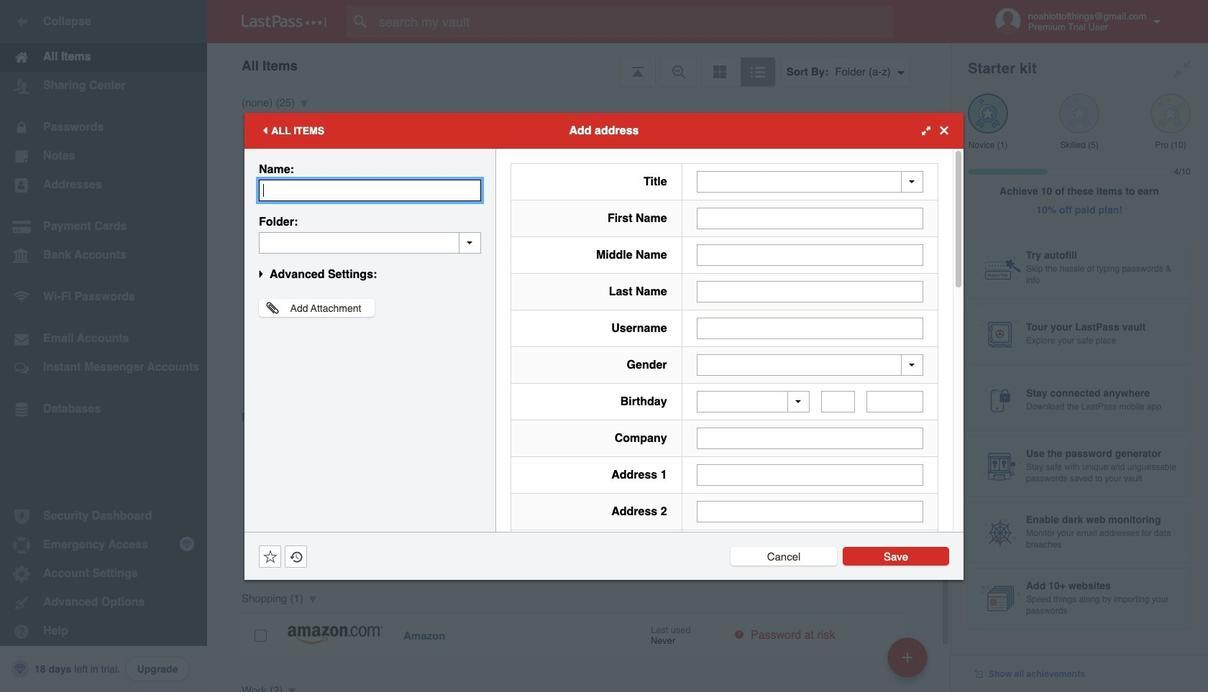Task type: vqa. For each thing, say whether or not it's contained in the screenshot.
Main navigation navigation
yes



Task type: locate. For each thing, give the bounding box(es) containing it.
main navigation navigation
[[0, 0, 207, 693]]

dialog
[[245, 113, 964, 693]]

None text field
[[259, 179, 481, 201], [697, 244, 923, 266], [697, 318, 923, 339], [821, 391, 855, 413], [867, 391, 923, 413], [697, 428, 923, 450], [697, 465, 923, 486], [259, 179, 481, 201], [697, 244, 923, 266], [697, 318, 923, 339], [821, 391, 855, 413], [867, 391, 923, 413], [697, 428, 923, 450], [697, 465, 923, 486]]

Search search field
[[347, 6, 921, 37]]

search my vault text field
[[347, 6, 921, 37]]

None text field
[[697, 207, 923, 229], [259, 232, 481, 254], [697, 281, 923, 302], [697, 501, 923, 523], [697, 207, 923, 229], [259, 232, 481, 254], [697, 281, 923, 302], [697, 501, 923, 523]]



Task type: describe. For each thing, give the bounding box(es) containing it.
vault options navigation
[[207, 43, 951, 86]]

new item navigation
[[882, 634, 936, 693]]

lastpass image
[[242, 15, 327, 28]]

new item image
[[903, 653, 913, 663]]



